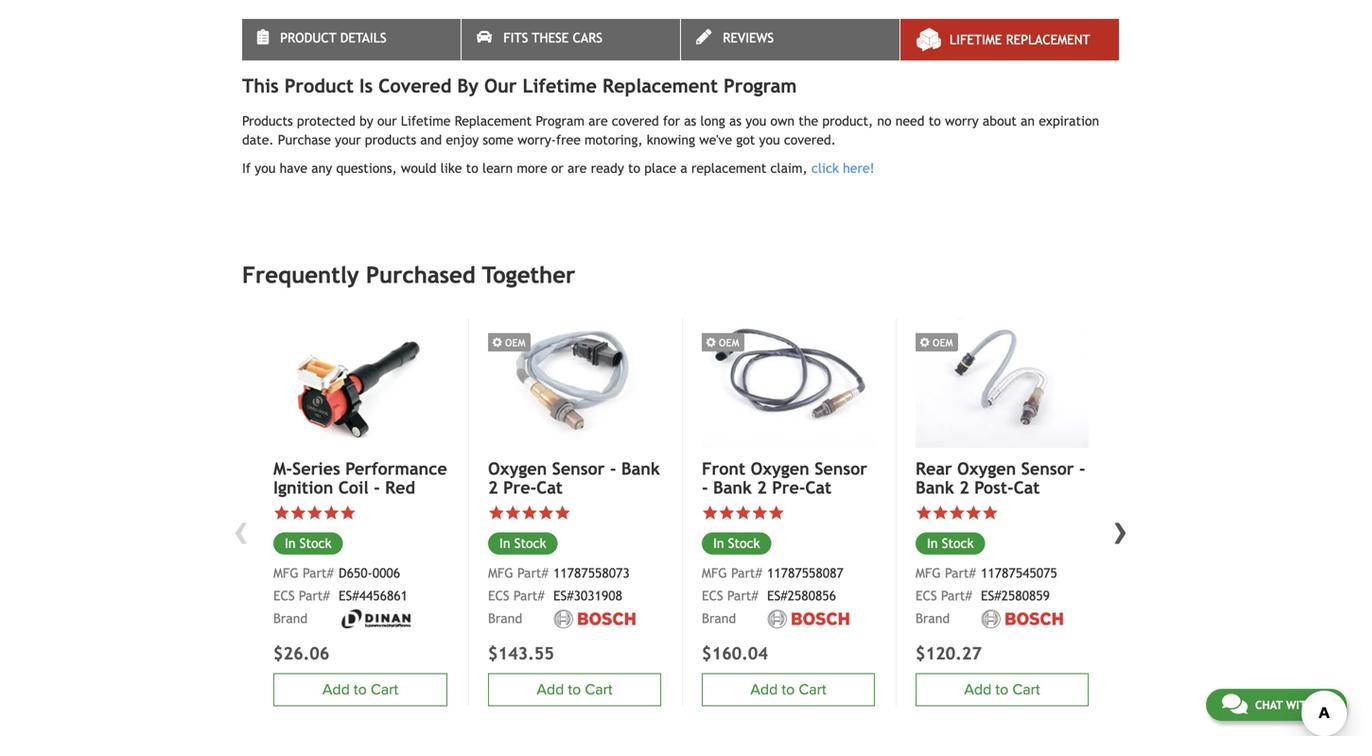 Task type: describe. For each thing, give the bounding box(es) containing it.
9 star image from the left
[[768, 505, 785, 522]]

if
[[242, 161, 251, 176]]

cars
[[573, 30, 603, 46]]

add to cart for $143.55
[[537, 682, 613, 700]]

2 horizontal spatial lifetime
[[950, 32, 1002, 47]]

red
[[385, 478, 415, 498]]

mfg for $120.27
[[916, 566, 941, 581]]

more
[[517, 161, 547, 176]]

front oxygen sensor - bank 2 pre-cat
[[702, 459, 867, 498]]

1 vertical spatial are
[[567, 161, 587, 176]]

stock for red
[[300, 536, 332, 551]]

cat for rear
[[1014, 478, 1040, 498]]

cat inside oxygen sensor - bank 2 pre-cat
[[536, 478, 563, 498]]

place
[[644, 161, 676, 176]]

add to cart button for $143.55
[[488, 674, 661, 707]]

mfg part# 11787558087 ecs part# es#2580856 brand
[[702, 566, 843, 627]]

add to cart button for $26.06
[[273, 674, 447, 707]]

product details
[[280, 30, 386, 46]]

fits these cars link
[[462, 19, 680, 61]]

bosch image for $143.55
[[553, 610, 636, 629]]

our
[[377, 114, 397, 129]]

2 for front
[[757, 478, 767, 498]]

oxygen inside oxygen sensor - bank 2 pre-cat
[[488, 459, 547, 479]]

rear oxygen sensor - bank 2 post-cat link
[[916, 459, 1089, 498]]

lifetime replacement link
[[900, 19, 1119, 61]]

by
[[359, 114, 373, 129]]

3 star image from the left
[[340, 505, 356, 522]]

1 star image from the left
[[273, 505, 290, 522]]

in for m-series performance ignition coil - red
[[285, 536, 296, 551]]

2 for rear
[[959, 478, 969, 498]]

mfg for $143.55
[[488, 566, 513, 581]]

reviews link
[[681, 19, 900, 61]]

are inside the products protected by our lifetime replacement program are covered for as long as you own the product, no need to worry about an expiration date. purchase your products and enjoy some worry-free motoring, knowing we've got you covered.
[[588, 114, 608, 129]]

us
[[1317, 699, 1331, 712]]

es#2580856
[[767, 589, 836, 604]]

by
[[457, 75, 479, 97]]

your
[[335, 133, 361, 148]]

add to cart for $120.27
[[964, 682, 1040, 700]]

2 star image from the left
[[323, 505, 340, 522]]

pre- inside front oxygen sensor - bank 2 pre-cat
[[772, 478, 805, 498]]

here!
[[843, 161, 875, 176]]

cat for front
[[805, 478, 832, 498]]

series
[[292, 459, 340, 479]]

mfg for $160.04
[[702, 566, 727, 581]]

got
[[736, 133, 755, 148]]

rear
[[916, 459, 952, 479]]

- inside front oxygen sensor - bank 2 pre-cat
[[702, 478, 708, 498]]

own
[[770, 114, 795, 129]]

sensor inside oxygen sensor - bank 2 pre-cat
[[552, 459, 605, 479]]

enjoy
[[446, 133, 479, 148]]

covered.
[[784, 133, 836, 148]]

if you have any questions, would like to learn more or are ready to place a replacement claim, click here!
[[242, 161, 875, 176]]

ecs for $143.55
[[488, 589, 509, 604]]

comments image
[[1222, 693, 1247, 716]]

front oxygen sensor - bank 2 pre-cat image
[[702, 318, 875, 448]]

mfg part# 11787545075 ecs part# es#2580859 brand
[[916, 566, 1057, 627]]

stock for post-
[[942, 536, 974, 551]]

1 vertical spatial you
[[759, 133, 780, 148]]

sensor for rear oxygen sensor - bank 2 post-cat
[[1021, 459, 1074, 479]]

expiration
[[1039, 114, 1099, 129]]

es#3031908
[[553, 589, 622, 604]]

no
[[877, 114, 892, 129]]

front oxygen sensor - bank 2 pre-cat link
[[702, 459, 875, 498]]

$26.06
[[273, 644, 329, 664]]

2 as from the left
[[729, 114, 742, 129]]

post-
[[974, 478, 1014, 498]]

about
[[983, 114, 1017, 129]]

ecs inside mfg part# d650-0006 ecs part# es#4456861 brand
[[273, 589, 295, 604]]

cart for $26.06
[[371, 682, 398, 700]]

stock for pre-
[[728, 536, 760, 551]]

cart for $160.04
[[799, 682, 826, 700]]

protected
[[297, 114, 355, 129]]

4 star image from the left
[[538, 505, 554, 522]]

frequently
[[242, 262, 359, 289]]

3 star image from the left
[[488, 505, 505, 522]]

click here! link
[[811, 161, 875, 176]]

in stock for rear oxygen sensor - bank 2 post-cat
[[927, 536, 974, 551]]

performance
[[345, 459, 447, 479]]

- inside m-series performance ignition coil - red
[[374, 478, 380, 498]]

chat with us link
[[1206, 690, 1347, 722]]

and
[[420, 133, 442, 148]]

es#4456861
[[339, 589, 408, 604]]

purchase
[[278, 133, 331, 148]]

part# left 11787558073
[[517, 566, 548, 581]]

6 star image from the left
[[702, 505, 718, 522]]

purchased
[[366, 262, 475, 289]]

with
[[1286, 699, 1314, 712]]

11787545075
[[981, 566, 1057, 581]]

cart for $143.55
[[585, 682, 613, 700]]

lifetime inside the products protected by our lifetime replacement program are covered for as long as you own the product, no need to worry about an expiration date. purchase your products and enjoy some worry-free motoring, knowing we've got you covered.
[[401, 114, 451, 129]]

mfg for $26.06
[[273, 566, 299, 581]]

front
[[702, 459, 745, 479]]

0 vertical spatial you
[[746, 114, 766, 129]]

$143.55
[[488, 644, 554, 664]]

claim,
[[770, 161, 807, 176]]

add to cart button for $160.04
[[702, 674, 875, 707]]

bosch image for $120.27
[[981, 610, 1063, 629]]

free
[[556, 133, 581, 148]]

products
[[242, 114, 293, 129]]

m-series performance ignition coil - red link
[[273, 459, 447, 498]]

part# up $26.06
[[299, 589, 330, 604]]

add to cart for $26.06
[[322, 682, 398, 700]]

dinan image
[[339, 610, 414, 629]]

date.
[[242, 133, 274, 148]]

1 vertical spatial product
[[284, 75, 354, 97]]

8 star image from the left
[[949, 505, 965, 522]]

11787558087
[[767, 566, 843, 581]]

covered
[[378, 75, 452, 97]]

ignition
[[273, 478, 333, 498]]

part# up $120.27
[[941, 589, 972, 604]]

like
[[440, 161, 462, 176]]

a
[[680, 161, 687, 176]]

add for $160.04
[[750, 682, 778, 700]]

$160.04
[[702, 644, 768, 664]]

add for $26.06
[[322, 682, 350, 700]]

worry
[[945, 114, 979, 129]]

bosch image for $160.04
[[767, 610, 849, 629]]

any
[[311, 161, 332, 176]]

part# left d650-
[[303, 566, 334, 581]]

bank inside oxygen sensor - bank 2 pre-cat
[[621, 459, 660, 479]]

›
[[1113, 505, 1128, 555]]

this product is covered by our lifetime replacement program
[[242, 75, 797, 97]]

0006
[[372, 566, 400, 581]]

m-
[[273, 459, 292, 479]]

5 star image from the left
[[554, 505, 571, 522]]

or
[[551, 161, 563, 176]]

mfg part# 11787558073 ecs part# es#3031908 brand
[[488, 566, 630, 627]]



Task type: vqa. For each thing, say whether or not it's contained in the screenshot.


Task type: locate. For each thing, give the bounding box(es) containing it.
in down front
[[713, 536, 724, 551]]

click
[[811, 161, 839, 176]]

3 add from the left
[[750, 682, 778, 700]]

mfg inside 'mfg part# 11787545075 ecs part# es#2580859 brand'
[[916, 566, 941, 581]]

1 add from the left
[[322, 682, 350, 700]]

stock up mfg part# 11787558087 ecs part# es#2580856 brand
[[728, 536, 760, 551]]

part# up $143.55
[[513, 589, 544, 604]]

bank inside rear oxygen sensor - bank 2 post-cat
[[916, 478, 954, 498]]

3 cat from the left
[[1014, 478, 1040, 498]]

3 mfg from the left
[[702, 566, 727, 581]]

as right for
[[684, 114, 696, 129]]

are right the or
[[567, 161, 587, 176]]

in stock for front oxygen sensor - bank 2 pre-cat
[[713, 536, 760, 551]]

1 sensor from the left
[[552, 459, 605, 479]]

2 inside front oxygen sensor - bank 2 pre-cat
[[757, 478, 767, 498]]

3 add to cart from the left
[[750, 682, 826, 700]]

these
[[532, 30, 569, 46]]

6 star image from the left
[[718, 505, 735, 522]]

brand inside mfg part# 11787558073 ecs part# es#3031908 brand
[[488, 612, 522, 627]]

$120.27
[[916, 644, 982, 664]]

oxygen for rear
[[957, 459, 1016, 479]]

the
[[799, 114, 818, 129]]

1 add to cart from the left
[[322, 682, 398, 700]]

4 star image from the left
[[505, 505, 521, 522]]

replacement up an
[[1006, 32, 1090, 47]]

star image
[[290, 505, 306, 522], [323, 505, 340, 522], [340, 505, 356, 522], [505, 505, 521, 522], [521, 505, 538, 522], [702, 505, 718, 522], [735, 505, 751, 522], [751, 505, 768, 522], [768, 505, 785, 522], [916, 505, 932, 522], [982, 505, 998, 522]]

product
[[280, 30, 336, 46], [284, 75, 354, 97]]

ecs inside mfg part# 11787558073 ecs part# es#3031908 brand
[[488, 589, 509, 604]]

1 horizontal spatial program
[[724, 75, 797, 97]]

to
[[929, 114, 941, 129], [466, 161, 478, 176], [628, 161, 640, 176], [354, 682, 367, 700], [568, 682, 581, 700], [782, 682, 795, 700], [995, 682, 1009, 700]]

2 horizontal spatial 2
[[959, 478, 969, 498]]

10 star image from the left
[[916, 505, 932, 522]]

1 in stock from the left
[[285, 536, 332, 551]]

4 ecs from the left
[[916, 589, 937, 604]]

2 2 from the left
[[757, 478, 767, 498]]

2 vertical spatial replacement
[[455, 114, 532, 129]]

to inside the products protected by our lifetime replacement program are covered for as long as you own the product, no need to worry about an expiration date. purchase your products and enjoy some worry-free motoring, knowing we've got you covered.
[[929, 114, 941, 129]]

part#
[[303, 566, 334, 581], [517, 566, 548, 581], [731, 566, 762, 581], [945, 566, 976, 581], [299, 589, 330, 604], [513, 589, 544, 604], [727, 589, 758, 604], [941, 589, 972, 604]]

brand up $143.55
[[488, 612, 522, 627]]

1 horizontal spatial lifetime
[[523, 75, 597, 97]]

ecs inside mfg part# 11787558087 ecs part# es#2580856 brand
[[702, 589, 723, 604]]

3 in stock from the left
[[713, 536, 760, 551]]

brand for $120.27
[[916, 612, 950, 627]]

lifetime up and
[[401, 114, 451, 129]]

4 mfg from the left
[[916, 566, 941, 581]]

mfg part# d650-0006 ecs part# es#4456861 brand
[[273, 566, 408, 627]]

2 add from the left
[[537, 682, 564, 700]]

0 horizontal spatial program
[[536, 114, 584, 129]]

add down $160.04
[[750, 682, 778, 700]]

0 horizontal spatial as
[[684, 114, 696, 129]]

is
[[359, 75, 373, 97]]

questions,
[[336, 161, 397, 176]]

1 ecs from the left
[[273, 589, 295, 604]]

2 oxygen from the left
[[751, 459, 809, 479]]

mfg inside mfg part# 11787558087 ecs part# es#2580856 brand
[[702, 566, 727, 581]]

add down $143.55
[[537, 682, 564, 700]]

8 star image from the left
[[751, 505, 768, 522]]

2 brand from the left
[[488, 612, 522, 627]]

sensor
[[552, 459, 605, 479], [815, 459, 867, 479], [1021, 459, 1074, 479]]

11 star image from the left
[[982, 505, 998, 522]]

reviews
[[723, 30, 774, 46]]

an
[[1021, 114, 1035, 129]]

details
[[340, 30, 386, 46]]

chat with us
[[1255, 699, 1331, 712]]

knowing
[[647, 133, 695, 148]]

oxygen sensor - bank 2 pre-cat image
[[488, 318, 661, 448]]

1 horizontal spatial cat
[[805, 478, 832, 498]]

2
[[488, 478, 498, 498], [757, 478, 767, 498], [959, 478, 969, 498]]

7 star image from the left
[[932, 505, 949, 522]]

2 mfg from the left
[[488, 566, 513, 581]]

1 horizontal spatial oxygen
[[751, 459, 809, 479]]

3 stock from the left
[[728, 536, 760, 551]]

worry-
[[517, 133, 556, 148]]

2 ecs from the left
[[488, 589, 509, 604]]

add to cart button for $120.27
[[916, 674, 1089, 707]]

2 inside rear oxygen sensor - bank 2 post-cat
[[959, 478, 969, 498]]

4 in stock from the left
[[927, 536, 974, 551]]

in up mfg part# 11787558073 ecs part# es#3031908 brand
[[499, 536, 510, 551]]

3 add to cart button from the left
[[702, 674, 875, 707]]

1 as from the left
[[684, 114, 696, 129]]

3 bosch image from the left
[[981, 610, 1063, 629]]

lifetime
[[950, 32, 1002, 47], [523, 75, 597, 97], [401, 114, 451, 129]]

2 cat from the left
[[805, 478, 832, 498]]

2 left "post-"
[[959, 478, 969, 498]]

for
[[663, 114, 680, 129]]

2 bosch image from the left
[[767, 610, 849, 629]]

bosch image down es#3031908
[[553, 610, 636, 629]]

0 horizontal spatial bank
[[621, 459, 660, 479]]

0 vertical spatial product
[[280, 30, 336, 46]]

oxygen for front
[[751, 459, 809, 479]]

you
[[746, 114, 766, 129], [759, 133, 780, 148], [255, 161, 276, 176]]

lifetime up worry
[[950, 32, 1002, 47]]

cat inside rear oxygen sensor - bank 2 post-cat
[[1014, 478, 1040, 498]]

3 sensor from the left
[[1021, 459, 1074, 479]]

0 horizontal spatial replacement
[[455, 114, 532, 129]]

0 horizontal spatial are
[[567, 161, 587, 176]]

stock for cat
[[514, 536, 546, 551]]

d650-
[[339, 566, 372, 581]]

3 brand from the left
[[702, 612, 736, 627]]

products protected by our lifetime replacement program are covered for as long as you own the product, no need to worry about an expiration date. purchase your products and enjoy some worry-free motoring, knowing we've got you covered.
[[242, 114, 1099, 148]]

covered
[[612, 114, 659, 129]]

our
[[484, 75, 517, 97]]

1 oxygen from the left
[[488, 459, 547, 479]]

3 ecs from the left
[[702, 589, 723, 604]]

2 add to cart button from the left
[[488, 674, 661, 707]]

add down $120.27
[[964, 682, 992, 700]]

2 stock from the left
[[514, 536, 546, 551]]

in stock up mfg part# 11787558073 ecs part# es#3031908 brand
[[499, 536, 546, 551]]

rear oxygen sensor - bank 2 post-cat
[[916, 459, 1085, 498]]

cat
[[536, 478, 563, 498], [805, 478, 832, 498], [1014, 478, 1040, 498]]

bank for rear
[[916, 478, 954, 498]]

oxygen inside front oxygen sensor - bank 2 pre-cat
[[751, 459, 809, 479]]

0 horizontal spatial lifetime
[[401, 114, 451, 129]]

0 vertical spatial program
[[724, 75, 797, 97]]

0 vertical spatial replacement
[[1006, 32, 1090, 47]]

2 star image from the left
[[306, 505, 323, 522]]

add to cart button down $120.27
[[916, 674, 1089, 707]]

3 cart from the left
[[799, 682, 826, 700]]

product up protected
[[284, 75, 354, 97]]

1 vertical spatial lifetime
[[523, 75, 597, 97]]

2 horizontal spatial bosch image
[[981, 610, 1063, 629]]

part# left 11787558087
[[731, 566, 762, 581]]

es#2580859
[[981, 589, 1050, 604]]

› link
[[1107, 505, 1135, 555]]

in
[[285, 536, 296, 551], [499, 536, 510, 551], [713, 536, 724, 551], [927, 536, 938, 551]]

program inside the products protected by our lifetime replacement program are covered for as long as you own the product, no need to worry about an expiration date. purchase your products and enjoy some worry-free motoring, knowing we've got you covered.
[[536, 114, 584, 129]]

ecs
[[273, 589, 295, 604], [488, 589, 509, 604], [702, 589, 723, 604], [916, 589, 937, 604]]

brand up $26.06
[[273, 612, 308, 627]]

add to cart button down $143.55
[[488, 674, 661, 707]]

long
[[700, 114, 725, 129]]

-
[[610, 459, 616, 479], [1079, 459, 1085, 479], [374, 478, 380, 498], [702, 478, 708, 498]]

3 in from the left
[[713, 536, 724, 551]]

sensor right "post-"
[[1021, 459, 1074, 479]]

3 2 from the left
[[959, 478, 969, 498]]

ecs for $160.04
[[702, 589, 723, 604]]

4 add to cart from the left
[[964, 682, 1040, 700]]

ecs up $120.27
[[916, 589, 937, 604]]

1 horizontal spatial are
[[588, 114, 608, 129]]

would
[[401, 161, 436, 176]]

fits these cars
[[503, 30, 603, 46]]

1 cart from the left
[[371, 682, 398, 700]]

1 bosch image from the left
[[553, 610, 636, 629]]

bank inside front oxygen sensor - bank 2 pre-cat
[[713, 478, 752, 498]]

in down ignition
[[285, 536, 296, 551]]

mfg inside mfg part# d650-0006 ecs part# es#4456861 brand
[[273, 566, 299, 581]]

brand inside mfg part# 11787558087 ecs part# es#2580856 brand
[[702, 612, 736, 627]]

ecs up $143.55
[[488, 589, 509, 604]]

program up free
[[536, 114, 584, 129]]

1 brand from the left
[[273, 612, 308, 627]]

add for $120.27
[[964, 682, 992, 700]]

bosch image down es#2580859
[[981, 610, 1063, 629]]

brand up $160.04
[[702, 612, 736, 627]]

1 vertical spatial program
[[536, 114, 584, 129]]

2 inside oxygen sensor - bank 2 pre-cat
[[488, 478, 498, 498]]

1 horizontal spatial bosch image
[[767, 610, 849, 629]]

add to cart down $143.55
[[537, 682, 613, 700]]

are up motoring,
[[588, 114, 608, 129]]

in for oxygen sensor - bank 2 pre-cat
[[499, 536, 510, 551]]

oxygen
[[488, 459, 547, 479], [751, 459, 809, 479], [957, 459, 1016, 479]]

some
[[483, 133, 513, 148]]

lifetime down the "fits these cars" link
[[523, 75, 597, 97]]

0 horizontal spatial sensor
[[552, 459, 605, 479]]

2 horizontal spatial cat
[[1014, 478, 1040, 498]]

mfg up $160.04
[[702, 566, 727, 581]]

7 star image from the left
[[735, 505, 751, 522]]

together
[[482, 262, 575, 289]]

2 add to cart from the left
[[537, 682, 613, 700]]

ecs inside 'mfg part# 11787545075 ecs part# es#2580859 brand'
[[916, 589, 937, 604]]

1 cat from the left
[[536, 478, 563, 498]]

brand inside 'mfg part# 11787545075 ecs part# es#2580859 brand'
[[916, 612, 950, 627]]

m-series performance ignition coil - red image
[[273, 318, 447, 449]]

brand inside mfg part# d650-0006 ecs part# es#4456861 brand
[[273, 612, 308, 627]]

2 horizontal spatial replacement
[[1006, 32, 1090, 47]]

bank for front
[[713, 478, 752, 498]]

1 add to cart button from the left
[[273, 674, 447, 707]]

1 horizontal spatial 2
[[757, 478, 767, 498]]

you down own
[[759, 133, 780, 148]]

sensor down oxygen sensor - bank 2 pre-cat image
[[552, 459, 605, 479]]

ecs up $26.06
[[273, 589, 295, 604]]

in stock for m-series performance ignition coil - red
[[285, 536, 332, 551]]

in down rear
[[927, 536, 938, 551]]

learn
[[482, 161, 513, 176]]

in for rear oxygen sensor - bank 2 post-cat
[[927, 536, 938, 551]]

ecs up $160.04
[[702, 589, 723, 604]]

5 star image from the left
[[521, 505, 538, 522]]

lifetime replacement
[[950, 32, 1090, 47]]

sensor for front oxygen sensor - bank 2 pre-cat
[[815, 459, 867, 479]]

brand for $143.55
[[488, 612, 522, 627]]

2 right front
[[757, 478, 767, 498]]

2 sensor from the left
[[815, 459, 867, 479]]

this
[[242, 75, 279, 97]]

2 pre- from the left
[[772, 478, 805, 498]]

- inside oxygen sensor - bank 2 pre-cat
[[610, 459, 616, 479]]

0 horizontal spatial pre-
[[503, 478, 536, 498]]

star image
[[273, 505, 290, 522], [306, 505, 323, 522], [488, 505, 505, 522], [538, 505, 554, 522], [554, 505, 571, 522], [718, 505, 735, 522], [932, 505, 949, 522], [949, 505, 965, 522], [965, 505, 982, 522]]

2 vertical spatial you
[[255, 161, 276, 176]]

2 horizontal spatial oxygen
[[957, 459, 1016, 479]]

oxygen inside rear oxygen sensor - bank 2 post-cat
[[957, 459, 1016, 479]]

4 in from the left
[[927, 536, 938, 551]]

in for front oxygen sensor - bank 2 pre-cat
[[713, 536, 724, 551]]

mfg inside mfg part# 11787558073 ecs part# es#3031908 brand
[[488, 566, 513, 581]]

4 cart from the left
[[1012, 682, 1040, 700]]

bank
[[621, 459, 660, 479], [713, 478, 752, 498], [916, 478, 954, 498]]

frequently purchased together
[[242, 262, 575, 289]]

1 vertical spatial replacement
[[602, 75, 718, 97]]

2 horizontal spatial sensor
[[1021, 459, 1074, 479]]

bosch image
[[553, 610, 636, 629], [767, 610, 849, 629], [981, 610, 1063, 629]]

products
[[365, 133, 416, 148]]

replacement up the 'some'
[[455, 114, 532, 129]]

add to cart down $26.06
[[322, 682, 398, 700]]

mfg up $120.27
[[916, 566, 941, 581]]

coil
[[338, 478, 369, 498]]

you up got
[[746, 114, 766, 129]]

cart for $120.27
[[1012, 682, 1040, 700]]

add to cart for $160.04
[[750, 682, 826, 700]]

motoring,
[[585, 133, 643, 148]]

need
[[895, 114, 925, 129]]

add to cart button down $160.04
[[702, 674, 875, 707]]

part# left 11787545075
[[945, 566, 976, 581]]

m-series performance ignition coil - red
[[273, 459, 447, 498]]

add down $26.06
[[322, 682, 350, 700]]

oxygen sensor - bank 2 pre-cat
[[488, 459, 660, 498]]

pre-
[[503, 478, 536, 498], [772, 478, 805, 498]]

1 horizontal spatial bank
[[713, 478, 752, 498]]

1 stock from the left
[[300, 536, 332, 551]]

mfg up $143.55
[[488, 566, 513, 581]]

replacement
[[691, 161, 766, 176]]

1 star image from the left
[[290, 505, 306, 522]]

chat
[[1255, 699, 1283, 712]]

2 vertical spatial lifetime
[[401, 114, 451, 129]]

1 mfg from the left
[[273, 566, 299, 581]]

bosch image down the es#2580856
[[767, 610, 849, 629]]

replacement up for
[[602, 75, 718, 97]]

4 add from the left
[[964, 682, 992, 700]]

4 brand from the left
[[916, 612, 950, 627]]

add to cart
[[322, 682, 398, 700], [537, 682, 613, 700], [750, 682, 826, 700], [964, 682, 1040, 700]]

in stock up mfg part# 11787558087 ecs part# es#2580856 brand
[[713, 536, 760, 551]]

2 right red
[[488, 478, 498, 498]]

in stock down ignition
[[285, 536, 332, 551]]

0 vertical spatial are
[[588, 114, 608, 129]]

4 add to cart button from the left
[[916, 674, 1089, 707]]

1 pre- from the left
[[503, 478, 536, 498]]

in stock up 'mfg part# 11787545075 ecs part# es#2580859 brand'
[[927, 536, 974, 551]]

9 star image from the left
[[965, 505, 982, 522]]

add to cart button down $26.06
[[273, 674, 447, 707]]

rear oxygen sensor - bank 2 post-cat image
[[916, 318, 1089, 448]]

add to cart down $160.04
[[750, 682, 826, 700]]

1 horizontal spatial sensor
[[815, 459, 867, 479]]

program up own
[[724, 75, 797, 97]]

brand for $160.04
[[702, 612, 736, 627]]

we've
[[699, 133, 732, 148]]

sensor inside rear oxygen sensor - bank 2 post-cat
[[1021, 459, 1074, 479]]

0 horizontal spatial bosch image
[[553, 610, 636, 629]]

2 in stock from the left
[[499, 536, 546, 551]]

1 horizontal spatial replacement
[[602, 75, 718, 97]]

3 oxygen from the left
[[957, 459, 1016, 479]]

part# up $160.04
[[727, 589, 758, 604]]

have
[[280, 161, 307, 176]]

2 cart from the left
[[585, 682, 613, 700]]

0 horizontal spatial 2
[[488, 478, 498, 498]]

product,
[[822, 114, 873, 129]]

sensor left rear
[[815, 459, 867, 479]]

in stock for oxygen sensor - bank 2 pre-cat
[[499, 536, 546, 551]]

0 vertical spatial lifetime
[[950, 32, 1002, 47]]

fits
[[503, 30, 528, 46]]

product details link
[[242, 19, 461, 61]]

4 stock from the left
[[942, 536, 974, 551]]

2 in from the left
[[499, 536, 510, 551]]

11787558073
[[553, 566, 630, 581]]

product left the details
[[280, 30, 336, 46]]

stock up mfg part# 11787558073 ecs part# es#3031908 brand
[[514, 536, 546, 551]]

1 in from the left
[[285, 536, 296, 551]]

mfg left d650-
[[273, 566, 299, 581]]

1 2 from the left
[[488, 478, 498, 498]]

sensor inside front oxygen sensor - bank 2 pre-cat
[[815, 459, 867, 479]]

- inside rear oxygen sensor - bank 2 post-cat
[[1079, 459, 1085, 479]]

replacement inside the lifetime replacement link
[[1006, 32, 1090, 47]]

as up got
[[729, 114, 742, 129]]

2 horizontal spatial bank
[[916, 478, 954, 498]]

stock down ignition
[[300, 536, 332, 551]]

brand up $120.27
[[916, 612, 950, 627]]

stock up 'mfg part# 11787545075 ecs part# es#2580859 brand'
[[942, 536, 974, 551]]

replacement inside the products protected by our lifetime replacement program are covered for as long as you own the product, no need to worry about an expiration date. purchase your products and enjoy some worry-free motoring, knowing we've got you covered.
[[455, 114, 532, 129]]

0 horizontal spatial cat
[[536, 478, 563, 498]]

pre- inside oxygen sensor - bank 2 pre-cat
[[503, 478, 536, 498]]

add for $143.55
[[537, 682, 564, 700]]

you right if
[[255, 161, 276, 176]]

oxygen sensor - bank 2 pre-cat link
[[488, 459, 661, 498]]

add to cart down $120.27
[[964, 682, 1040, 700]]

1 horizontal spatial as
[[729, 114, 742, 129]]

1 horizontal spatial pre-
[[772, 478, 805, 498]]

ecs for $120.27
[[916, 589, 937, 604]]

are
[[588, 114, 608, 129], [567, 161, 587, 176]]

ready
[[591, 161, 624, 176]]

cat inside front oxygen sensor - bank 2 pre-cat
[[805, 478, 832, 498]]

0 horizontal spatial oxygen
[[488, 459, 547, 479]]



